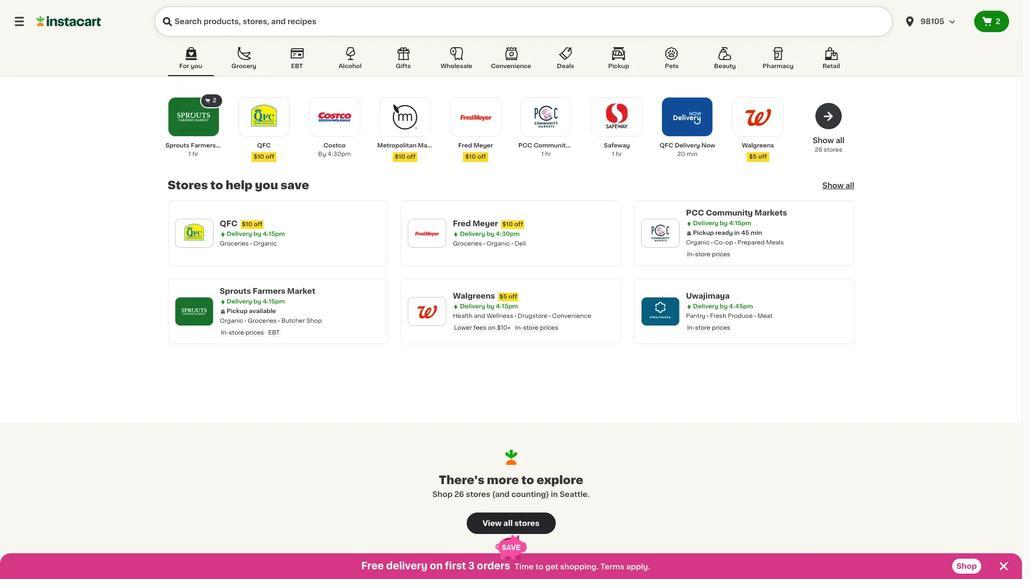 Task type: describe. For each thing, give the bounding box(es) containing it.
costco
[[324, 143, 346, 149]]

delivery by 4:30pm
[[460, 231, 520, 237]]

groceries for groceries organic
[[220, 241, 249, 247]]

4:30pm for delivery by 4:30pm
[[496, 231, 520, 237]]

free delivery on first 3 orders time to get shopping. terms apply.
[[361, 562, 650, 572]]

1 for community
[[542, 151, 544, 157]]

time
[[515, 564, 534, 571]]

free
[[361, 562, 384, 572]]

26 inside show all 26 stores
[[815, 147, 823, 153]]

beauty button
[[702, 45, 748, 76]]

shop inside there's more to explore shop 26 stores (and counting) in seattle.
[[433, 491, 453, 499]]

45
[[742, 230, 750, 236]]

2 inside button
[[996, 18, 1001, 25]]

all for view all stores
[[504, 520, 513, 528]]

$10 up stores to help you save
[[254, 154, 264, 160]]

to inside there's more to explore shop 26 stores (and counting) in seattle.
[[522, 475, 534, 486]]

groceries down available at the left bottom
[[248, 318, 277, 324]]

stores inside button
[[515, 520, 540, 528]]

sprouts farmers market
[[220, 288, 315, 295]]

seattle.
[[560, 491, 590, 499]]

sprouts farmers market 1 hr
[[166, 143, 239, 157]]

off down fred meyer image
[[478, 154, 486, 160]]

delivery for the pcc community markets logo
[[693, 221, 719, 227]]

there's more to explore shop 26 stores (and counting) in seattle.
[[433, 475, 590, 499]]

alcohol button
[[327, 45, 373, 76]]

terms
[[601, 564, 625, 571]]

by
[[318, 151, 326, 157]]

metropolitan
[[377, 143, 417, 149]]

ready
[[716, 230, 733, 236]]

hr for community
[[546, 151, 551, 157]]

20
[[678, 151, 685, 157]]

pantry fresh produce meat
[[686, 313, 773, 319]]

lower
[[454, 325, 472, 331]]

fred meyer image
[[458, 99, 494, 135]]

fresh
[[710, 313, 727, 319]]

organic co-op prepared meals
[[686, 240, 784, 246]]

gifts
[[396, 63, 411, 69]]

off down walgreens image on the top of the page
[[759, 154, 767, 160]]

delivery by 4:15pm for drugstore
[[460, 304, 518, 310]]

$10 up delivery by 4:30pm
[[503, 222, 513, 228]]

pcc community markets
[[686, 209, 788, 217]]

4:15pm for drugstore
[[496, 304, 518, 310]]

2 button
[[975, 11, 1010, 32]]

delivery for uwajimaya logo
[[693, 304, 719, 310]]

delivery by 4:15pm for organic
[[227, 231, 285, 237]]

to inside free delivery on first 3 orders time to get shopping. terms apply.
[[536, 564, 544, 571]]

qfc for qfc delivery now
[[660, 143, 674, 149]]

community for pcc community markets 1 hr
[[534, 143, 570, 149]]

meat
[[758, 313, 773, 319]]

pcc community markets image
[[528, 99, 565, 135]]

ebt button
[[274, 45, 320, 76]]

to inside tab panel
[[210, 180, 223, 191]]

delivery inside "qfc delivery now 20 min"
[[675, 143, 700, 149]]

1 vertical spatial meyer
[[473, 220, 498, 228]]

safeway 1 hr
[[604, 143, 630, 157]]

view all stores button
[[467, 513, 556, 535]]

in- down pantry
[[687, 325, 696, 331]]

view
[[483, 520, 502, 528]]

grocery
[[231, 63, 256, 69]]

0 vertical spatial fred meyer $10 off
[[459, 143, 493, 160]]

uwajimaya logo image
[[647, 298, 675, 326]]

wholesale button
[[434, 45, 480, 76]]

markets for pcc community markets
[[755, 209, 788, 217]]

costco by 4:30pm
[[318, 143, 351, 157]]

groceries for groceries organic deli
[[453, 241, 482, 247]]

health and wellness drugstore convenience
[[453, 313, 592, 319]]

metropolitan market $10 off
[[377, 143, 440, 160]]

98105 button
[[904, 6, 968, 36]]

pcc community markets 1 hr
[[519, 143, 596, 157]]

drugstore
[[518, 313, 548, 319]]

health
[[453, 313, 473, 319]]

4:15pm for pickup available
[[263, 299, 285, 305]]

view all stores link
[[467, 513, 556, 535]]

by for fred meyer logo
[[487, 231, 495, 237]]

hr inside safeway 1 hr
[[616, 151, 622, 157]]

0 vertical spatial $5
[[749, 154, 757, 160]]

for
[[179, 63, 189, 69]]

delivery by 4:45pm
[[693, 304, 753, 310]]

store down pickup ready in 45 min at the right top
[[696, 252, 711, 258]]

there's
[[439, 475, 485, 486]]

op
[[726, 240, 733, 246]]

metropolitan market image
[[387, 99, 424, 135]]

orders
[[477, 562, 510, 572]]

produce
[[728, 313, 753, 319]]

show all button
[[823, 180, 855, 191]]

1 horizontal spatial walgreens
[[742, 143, 774, 149]]

$10+
[[497, 325, 511, 331]]

$10 up groceries organic
[[242, 222, 252, 228]]

ebt inside stores to help you save tab panel
[[268, 330, 280, 336]]

0 vertical spatial fred
[[459, 143, 472, 149]]

sprouts farmers market logo image
[[180, 298, 208, 326]]

stores inside there's more to explore shop 26 stores (and counting) in seattle.
[[466, 491, 491, 499]]

pets
[[665, 63, 679, 69]]

lower fees on $10+ in-store prices
[[454, 325, 559, 331]]

in- down pickup ready in 45 min at the right top
[[687, 252, 696, 258]]

pcc community markets logo image
[[647, 220, 675, 247]]

2 in-store prices from the top
[[687, 325, 731, 331]]

pickup for sprouts farmers market
[[227, 309, 248, 315]]

98105
[[921, 18, 945, 25]]

(and
[[492, 491, 510, 499]]

pets button
[[649, 45, 695, 76]]

in inside there's more to explore shop 26 stores (and counting) in seattle.
[[551, 491, 558, 499]]

organic left "co-"
[[686, 240, 710, 246]]

stores inside show all 26 stores
[[824, 147, 843, 153]]

delivery for walgreens logo
[[460, 304, 485, 310]]

delivery
[[386, 562, 428, 572]]

get
[[546, 564, 559, 571]]

delivery for fred meyer logo
[[460, 231, 485, 237]]

stores to help you save tab panel
[[162, 93, 860, 345]]

in inside stores to help you save tab panel
[[735, 230, 740, 236]]

prices down "co-"
[[712, 252, 731, 258]]

3
[[468, 562, 475, 572]]

98105 button
[[897, 6, 975, 36]]

fees
[[474, 325, 487, 331]]

wholesale
[[441, 63, 473, 69]]

groceries organic
[[220, 241, 277, 247]]

4:45pm
[[729, 304, 753, 310]]

sprouts for sprouts farmers market 1 hr
[[166, 143, 190, 149]]

show for show all 26 stores
[[813, 137, 834, 144]]

walgreens image
[[740, 99, 777, 135]]

costco image
[[316, 99, 353, 135]]

apply.
[[626, 564, 650, 571]]

on for fees
[[488, 325, 496, 331]]

community for pcc community markets
[[706, 209, 753, 217]]

26 inside there's more to explore shop 26 stores (and counting) in seattle.
[[455, 491, 464, 499]]

off up groceries organic
[[254, 222, 263, 228]]

organic down delivery by 4:30pm
[[487, 241, 510, 247]]

for you
[[179, 63, 202, 69]]

pickup available
[[227, 309, 276, 315]]

pickup for pcc community markets
[[693, 230, 714, 236]]

organic down pickup available at the bottom left
[[220, 318, 243, 324]]

qfc delivery now 20 min
[[660, 143, 716, 157]]

stores to help you save
[[168, 180, 309, 191]]

available
[[249, 309, 276, 315]]

qfc delivery now image
[[670, 99, 706, 135]]

market for sprouts farmers market
[[287, 288, 315, 295]]

pcc for pcc community markets
[[686, 209, 704, 217]]

min for 20
[[687, 151, 698, 157]]

4:15pm for pickup ready in 45 min
[[729, 221, 752, 227]]

delivery by 4:15pm for pickup ready in 45 min
[[693, 221, 752, 227]]

0 vertical spatial meyer
[[474, 143, 493, 149]]

grocery button
[[221, 45, 267, 76]]

1 in-store prices from the top
[[687, 252, 731, 258]]



Task type: vqa. For each thing, say whether or not it's contained in the screenshot.
stores to the right
yes



Task type: locate. For each thing, give the bounding box(es) containing it.
pickup
[[609, 63, 629, 69], [693, 230, 714, 236], [227, 309, 248, 315]]

1 vertical spatial markets
[[755, 209, 788, 217]]

save
[[281, 180, 309, 191]]

shop inside stores to help you save tab panel
[[307, 318, 322, 324]]

0 horizontal spatial walgreens $5 off
[[453, 293, 518, 300]]

show up 'show all' popup button
[[813, 137, 834, 144]]

0 horizontal spatial markets
[[571, 143, 596, 149]]

stores up 'show all' popup button
[[824, 147, 843, 153]]

hr inside sprouts farmers market 1 hr
[[192, 151, 198, 157]]

1 horizontal spatial 2
[[996, 18, 1001, 25]]

markets
[[571, 143, 596, 149], [755, 209, 788, 217]]

delivery
[[675, 143, 700, 149], [693, 221, 719, 227], [227, 231, 252, 237], [460, 231, 485, 237], [227, 299, 252, 305], [460, 304, 485, 310], [693, 304, 719, 310]]

pickup ready in 45 min
[[693, 230, 762, 236]]

on right fees
[[488, 325, 496, 331]]

1 vertical spatial in-store prices
[[687, 325, 731, 331]]

1 down pcc community markets image
[[542, 151, 544, 157]]

walgreens $5 off up and
[[453, 293, 518, 300]]

sprouts farmers market image
[[175, 99, 212, 135]]

safeway image
[[599, 99, 635, 135]]

off down 'metropolitan'
[[407, 154, 416, 160]]

alcohol
[[339, 63, 362, 69]]

1 horizontal spatial $5
[[749, 154, 757, 160]]

0 horizontal spatial 1
[[189, 151, 191, 157]]

qfc down qfc delivery now image
[[660, 143, 674, 149]]

convenience inside button
[[491, 63, 531, 69]]

1 vertical spatial min
[[751, 230, 762, 236]]

show for show all
[[823, 182, 844, 189]]

shop
[[307, 318, 322, 324], [433, 491, 453, 499], [957, 563, 977, 571]]

4:15pm up the wellness
[[496, 304, 518, 310]]

pharmacy button
[[755, 45, 802, 76]]

sprouts down sprouts farmers market image
[[166, 143, 190, 149]]

markets inside pcc community markets 1 hr
[[571, 143, 596, 149]]

sprouts
[[166, 143, 190, 149], [220, 288, 251, 295]]

1 horizontal spatial to
[[522, 475, 534, 486]]

0 horizontal spatial 2
[[213, 98, 217, 104]]

view all stores
[[483, 520, 540, 528]]

off inside metropolitan market $10 off
[[407, 154, 416, 160]]

convenience right drugstore
[[552, 313, 592, 319]]

pcc up pickup ready in 45 min at the right top
[[686, 209, 704, 217]]

walgreens $5 off down walgreens image on the top of the page
[[742, 143, 774, 160]]

4:30pm up deli
[[496, 231, 520, 237]]

0 horizontal spatial market
[[217, 143, 239, 149]]

1 vertical spatial pcc
[[686, 209, 704, 217]]

market inside metropolitan market $10 off
[[418, 143, 440, 149]]

delivery by 4:15pm up and
[[460, 304, 518, 310]]

0 horizontal spatial stores
[[466, 491, 491, 499]]

safeway
[[604, 143, 630, 149]]

4:15pm up 45
[[729, 221, 752, 227]]

2 1 from the left
[[542, 151, 544, 157]]

by for uwajimaya logo
[[720, 304, 728, 310]]

Search field
[[155, 6, 893, 36]]

0 vertical spatial community
[[534, 143, 570, 149]]

0 horizontal spatial community
[[534, 143, 570, 149]]

4:15pm up groceries organic
[[263, 231, 285, 237]]

1 horizontal spatial you
[[255, 180, 278, 191]]

by up the wellness
[[487, 304, 495, 310]]

0 vertical spatial sprouts
[[166, 143, 190, 149]]

0 horizontal spatial pcc
[[519, 143, 532, 149]]

4:30pm down costco
[[328, 151, 351, 157]]

1 horizontal spatial markets
[[755, 209, 788, 217]]

1 vertical spatial fred meyer $10 off
[[453, 220, 523, 228]]

community up pickup ready in 45 min at the right top
[[706, 209, 753, 217]]

0 horizontal spatial hr
[[192, 151, 198, 157]]

beauty
[[714, 63, 736, 69]]

fred meyer $10 off up delivery by 4:30pm
[[453, 220, 523, 228]]

0 vertical spatial 4:30pm
[[328, 151, 351, 157]]

pcc inside pcc community markets 1 hr
[[519, 143, 532, 149]]

store
[[696, 252, 711, 258], [523, 325, 539, 331], [696, 325, 711, 331], [229, 330, 244, 336]]

1 vertical spatial show
[[823, 182, 844, 189]]

farmers for sprouts farmers market
[[253, 288, 286, 295]]

pcc for pcc community markets 1 hr
[[519, 143, 532, 149]]

1 vertical spatial convenience
[[552, 313, 592, 319]]

shop right butcher
[[307, 318, 322, 324]]

to left get
[[536, 564, 544, 571]]

0 vertical spatial shop
[[307, 318, 322, 324]]

1 horizontal spatial 26
[[815, 147, 823, 153]]

groceries organic deli
[[453, 241, 526, 247]]

show all 26 stores
[[813, 137, 845, 153]]

convenience inside stores to help you save tab panel
[[552, 313, 592, 319]]

2 horizontal spatial all
[[846, 182, 855, 189]]

community inside pcc community markets 1 hr
[[534, 143, 570, 149]]

3 1 from the left
[[612, 151, 615, 157]]

1 horizontal spatial qfc
[[257, 143, 271, 149]]

0 horizontal spatial qfc
[[220, 220, 238, 228]]

0 vertical spatial pickup
[[609, 63, 629, 69]]

1 horizontal spatial on
[[488, 325, 496, 331]]

fred up delivery by 4:30pm
[[453, 220, 471, 228]]

meyer down fred meyer image
[[474, 143, 493, 149]]

qfc $10 off
[[254, 143, 274, 160], [220, 220, 263, 228]]

fred down fred meyer image
[[459, 143, 472, 149]]

pickup left ready
[[693, 230, 714, 236]]

close image
[[998, 560, 1011, 573]]

for you button
[[168, 45, 214, 76]]

$5 down walgreens image on the top of the page
[[749, 154, 757, 160]]

prices down drugstore
[[540, 325, 559, 331]]

0 horizontal spatial in
[[551, 491, 558, 499]]

2 vertical spatial shop
[[957, 563, 977, 571]]

groceries down delivery by 4:30pm
[[453, 241, 482, 247]]

delivery for sprouts farmers market logo
[[227, 299, 252, 305]]

by
[[720, 221, 728, 227], [254, 231, 261, 237], [487, 231, 495, 237], [254, 299, 261, 305], [487, 304, 495, 310], [720, 304, 728, 310]]

min right 20
[[687, 151, 698, 157]]

co-
[[715, 240, 726, 246]]

off down qfc image
[[266, 154, 274, 160]]

0 vertical spatial 2
[[996, 18, 1001, 25]]

delivery for qfc logo
[[227, 231, 252, 237]]

ebt left alcohol
[[291, 63, 303, 69]]

gifts button
[[380, 45, 427, 76]]

2 horizontal spatial pickup
[[693, 230, 714, 236]]

0 vertical spatial in
[[735, 230, 740, 236]]

markets for pcc community markets 1 hr
[[571, 143, 596, 149]]

in- down pickup available at the bottom left
[[221, 330, 229, 336]]

qfc image
[[246, 99, 282, 135]]

store down pantry
[[696, 325, 711, 331]]

organic groceries butcher shop
[[220, 318, 322, 324]]

0 horizontal spatial 26
[[455, 491, 464, 499]]

0 horizontal spatial ebt
[[268, 330, 280, 336]]

0 vertical spatial on
[[488, 325, 496, 331]]

meyer
[[474, 143, 493, 149], [473, 220, 498, 228]]

1 vertical spatial farmers
[[253, 288, 286, 295]]

stores down there's
[[466, 491, 491, 499]]

fred meyer $10 off
[[459, 143, 493, 160], [453, 220, 523, 228]]

you right help
[[255, 180, 278, 191]]

qfc for qfc
[[257, 143, 271, 149]]

show inside popup button
[[823, 182, 844, 189]]

pickup inside button
[[609, 63, 629, 69]]

pantry
[[686, 313, 706, 319]]

0 horizontal spatial walgreens
[[453, 293, 495, 300]]

all for show all 26 stores
[[836, 137, 845, 144]]

$10 inside metropolitan market $10 off
[[395, 154, 406, 160]]

1 inside pcc community markets 1 hr
[[542, 151, 544, 157]]

1 vertical spatial stores
[[466, 491, 491, 499]]

walgreens up and
[[453, 293, 495, 300]]

walgreens
[[742, 143, 774, 149], [453, 293, 495, 300]]

instacart image
[[36, 15, 101, 28]]

1 down the safeway
[[612, 151, 615, 157]]

by for walgreens logo
[[487, 304, 495, 310]]

in-store prices down fresh
[[687, 325, 731, 331]]

1 horizontal spatial stores
[[515, 520, 540, 528]]

hr inside pcc community markets 1 hr
[[546, 151, 551, 157]]

0 vertical spatial 26
[[815, 147, 823, 153]]

delivery down uwajimaya at bottom
[[693, 304, 719, 310]]

fred meyer logo image
[[413, 220, 441, 247]]

market up butcher
[[287, 288, 315, 295]]

$10
[[254, 154, 264, 160], [395, 154, 406, 160], [466, 154, 476, 160], [242, 222, 252, 228], [503, 222, 513, 228]]

$5
[[749, 154, 757, 160], [500, 294, 507, 300]]

delivery up groceries organic deli
[[460, 231, 485, 237]]

sprouts for sprouts farmers market
[[220, 288, 251, 295]]

organic
[[686, 240, 710, 246], [253, 241, 277, 247], [487, 241, 510, 247], [220, 318, 243, 324]]

sprouts inside sprouts farmers market 1 hr
[[166, 143, 190, 149]]

1 for farmers
[[189, 151, 191, 157]]

market inside sprouts farmers market 1 hr
[[217, 143, 239, 149]]

delivery by 4:15pm up pickup available at the bottom left
[[227, 299, 285, 305]]

walgreens $5 off
[[742, 143, 774, 160], [453, 293, 518, 300]]

26
[[815, 147, 823, 153], [455, 491, 464, 499]]

delivery by 4:15pm up ready
[[693, 221, 752, 227]]

pickup up in-store prices ebt
[[227, 309, 248, 315]]

None search field
[[155, 6, 893, 36]]

1 horizontal spatial convenience
[[552, 313, 592, 319]]

1 vertical spatial qfc $10 off
[[220, 220, 263, 228]]

markets left the safeway
[[571, 143, 596, 149]]

in-store prices ebt
[[221, 330, 280, 336]]

2 horizontal spatial market
[[418, 143, 440, 149]]

1 horizontal spatial all
[[836, 137, 845, 144]]

to left help
[[210, 180, 223, 191]]

1 horizontal spatial hr
[[546, 151, 551, 157]]

4:30pm
[[328, 151, 351, 157], [496, 231, 520, 237]]

min for 45
[[751, 230, 762, 236]]

uwajimaya
[[686, 293, 730, 300]]

pickup up safeway image
[[609, 63, 629, 69]]

all for show all
[[846, 182, 855, 189]]

0 vertical spatial markets
[[571, 143, 596, 149]]

by for qfc logo
[[254, 231, 261, 237]]

market for sprouts farmers market 1 hr
[[217, 143, 239, 149]]

qfc $10 off up groceries organic
[[220, 220, 263, 228]]

butcher
[[282, 318, 305, 324]]

1 horizontal spatial ebt
[[291, 63, 303, 69]]

prepared
[[738, 240, 765, 246]]

pickup button
[[596, 45, 642, 76]]

walgreens down walgreens image on the top of the page
[[742, 143, 774, 149]]

1 horizontal spatial farmers
[[253, 288, 286, 295]]

$5 up the wellness
[[500, 294, 507, 300]]

4:15pm for organic
[[263, 231, 285, 237]]

by for sprouts farmers market logo
[[254, 299, 261, 305]]

in- down health and wellness drugstore convenience
[[515, 325, 523, 331]]

stores
[[168, 180, 208, 191]]

1 vertical spatial fred
[[453, 220, 471, 228]]

1 horizontal spatial min
[[751, 230, 762, 236]]

1 vertical spatial 4:30pm
[[496, 231, 520, 237]]

0 vertical spatial pcc
[[519, 143, 532, 149]]

0 horizontal spatial 4:30pm
[[328, 151, 351, 157]]

farmers inside sprouts farmers market 1 hr
[[191, 143, 216, 149]]

fred
[[459, 143, 472, 149], [453, 220, 471, 228]]

0 vertical spatial show
[[813, 137, 834, 144]]

walgreens logo image
[[413, 298, 441, 326]]

all inside popup button
[[846, 182, 855, 189]]

1 vertical spatial pickup
[[693, 230, 714, 236]]

retail button
[[809, 45, 855, 76]]

0 horizontal spatial $5
[[500, 294, 507, 300]]

hr for farmers
[[192, 151, 198, 157]]

hr down the safeway
[[616, 151, 622, 157]]

you inside button
[[191, 63, 202, 69]]

qfc inside "qfc delivery now 20 min"
[[660, 143, 674, 149]]

1 vertical spatial shop
[[433, 491, 453, 499]]

first
[[445, 562, 466, 572]]

1 horizontal spatial walgreens $5 off
[[742, 143, 774, 160]]

prices down fresh
[[712, 325, 731, 331]]

organic up sprouts farmers market
[[253, 241, 277, 247]]

delivery up and
[[460, 304, 485, 310]]

2 hr from the left
[[546, 151, 551, 157]]

community down pcc community markets image
[[534, 143, 570, 149]]

on inside stores to help you save tab panel
[[488, 325, 496, 331]]

4:30pm inside 'costco by 4:30pm'
[[328, 151, 351, 157]]

community
[[534, 143, 570, 149], [706, 209, 753, 217]]

by up fresh
[[720, 304, 728, 310]]

0 horizontal spatial farmers
[[191, 143, 216, 149]]

ebt down organic groceries butcher shop
[[268, 330, 280, 336]]

4:15pm
[[729, 221, 752, 227], [263, 231, 285, 237], [263, 299, 285, 305], [496, 304, 518, 310]]

now
[[702, 143, 716, 149]]

0 horizontal spatial pickup
[[227, 309, 248, 315]]

on
[[488, 325, 496, 331], [430, 562, 443, 572]]

you inside tab panel
[[255, 180, 278, 191]]

farmers up available at the left bottom
[[253, 288, 286, 295]]

1 vertical spatial in
[[551, 491, 558, 499]]

1 vertical spatial walgreens
[[453, 293, 495, 300]]

in left 45
[[735, 230, 740, 236]]

2 vertical spatial all
[[504, 520, 513, 528]]

off up deli
[[515, 222, 523, 228]]

2 inside stores to help you save tab panel
[[213, 98, 217, 104]]

1 vertical spatial 26
[[455, 491, 464, 499]]

save image
[[495, 535, 527, 560]]

1 vertical spatial community
[[706, 209, 753, 217]]

deals
[[557, 63, 575, 69]]

on for delivery
[[430, 562, 443, 572]]

2 horizontal spatial stores
[[824, 147, 843, 153]]

in-store prices
[[687, 252, 731, 258], [687, 325, 731, 331]]

market right 'metropolitan'
[[418, 143, 440, 149]]

1 horizontal spatial 1
[[542, 151, 544, 157]]

shop left close image
[[957, 563, 977, 571]]

0 vertical spatial in-store prices
[[687, 252, 731, 258]]

1 hr from the left
[[192, 151, 198, 157]]

delivery up 20
[[675, 143, 700, 149]]

by up ready
[[720, 221, 728, 227]]

2 vertical spatial pickup
[[227, 309, 248, 315]]

meals
[[767, 240, 784, 246]]

0 horizontal spatial all
[[504, 520, 513, 528]]

delivery up groceries organic
[[227, 231, 252, 237]]

1 vertical spatial walgreens $5 off
[[453, 293, 518, 300]]

to up counting) at the bottom of page
[[522, 475, 534, 486]]

2 vertical spatial to
[[536, 564, 544, 571]]

ebt inside button
[[291, 63, 303, 69]]

1
[[189, 151, 191, 157], [542, 151, 544, 157], [612, 151, 615, 157]]

min up prepared at right top
[[751, 230, 762, 236]]

1 vertical spatial you
[[255, 180, 278, 191]]

retail
[[823, 63, 840, 69]]

by up groceries organic deli
[[487, 231, 495, 237]]

min
[[687, 151, 698, 157], [751, 230, 762, 236]]

0 vertical spatial convenience
[[491, 63, 531, 69]]

0 horizontal spatial on
[[430, 562, 443, 572]]

convenience down search field
[[491, 63, 531, 69]]

4:15pm down sprouts farmers market
[[263, 299, 285, 305]]

1 horizontal spatial shop
[[433, 491, 453, 499]]

min inside "qfc delivery now 20 min"
[[687, 151, 698, 157]]

show down show all 26 stores
[[823, 182, 844, 189]]

2 horizontal spatial hr
[[616, 151, 622, 157]]

2 vertical spatial stores
[[515, 520, 540, 528]]

by up groceries organic
[[254, 231, 261, 237]]

2
[[996, 18, 1001, 25], [213, 98, 217, 104]]

2 horizontal spatial qfc
[[660, 143, 674, 149]]

1 1 from the left
[[189, 151, 191, 157]]

groceries
[[220, 241, 249, 247], [453, 241, 482, 247], [248, 318, 277, 324]]

shopping.
[[560, 564, 599, 571]]

pcc down pcc community markets image
[[519, 143, 532, 149]]

hr up stores
[[192, 151, 198, 157]]

farmers for sprouts farmers market 1 hr
[[191, 143, 216, 149]]

1 inside safeway 1 hr
[[612, 151, 615, 157]]

explore
[[537, 475, 584, 486]]

meyer up delivery by 4:30pm
[[473, 220, 498, 228]]

show inside show all 26 stores
[[813, 137, 834, 144]]

0 vertical spatial min
[[687, 151, 698, 157]]

off
[[266, 154, 274, 160], [407, 154, 416, 160], [478, 154, 486, 160], [759, 154, 767, 160], [254, 222, 263, 228], [515, 222, 523, 228], [509, 294, 518, 300]]

fred meyer $10 off down fred meyer image
[[459, 143, 493, 160]]

1 horizontal spatial in
[[735, 230, 740, 236]]

qfc up groceries organic
[[220, 220, 238, 228]]

1 horizontal spatial market
[[287, 288, 315, 295]]

all inside button
[[504, 520, 513, 528]]

1 up stores
[[189, 151, 191, 157]]

$10 down fred meyer image
[[466, 154, 476, 160]]

prices
[[712, 252, 731, 258], [540, 325, 559, 331], [712, 325, 731, 331], [246, 330, 264, 336]]

all inside show all 26 stores
[[836, 137, 845, 144]]

deli
[[515, 241, 526, 247]]

3 hr from the left
[[616, 151, 622, 157]]

0 vertical spatial qfc $10 off
[[254, 143, 274, 160]]

shop categories tab list
[[168, 45, 855, 76]]

store down drugstore
[[523, 325, 539, 331]]

delivery by 4:15pm for pickup available
[[227, 299, 285, 305]]

market up stores to help you save
[[217, 143, 239, 149]]

pcc
[[519, 143, 532, 149], [686, 209, 704, 217]]

farmers down sprouts farmers market image
[[191, 143, 216, 149]]

0 horizontal spatial to
[[210, 180, 223, 191]]

off up health and wellness drugstore convenience
[[509, 294, 518, 300]]

by for the pcc community markets logo
[[720, 221, 728, 227]]

store down pickup available at the bottom left
[[229, 330, 244, 336]]

show all
[[823, 182, 855, 189]]

deals button
[[543, 45, 589, 76]]

$10 down 'metropolitan'
[[395, 154, 406, 160]]

0 vertical spatial you
[[191, 63, 202, 69]]

2 horizontal spatial shop
[[957, 563, 977, 571]]

shop down there's
[[433, 491, 453, 499]]

4:30pm for costco by 4:30pm
[[328, 151, 351, 157]]

1 inside sprouts farmers market 1 hr
[[189, 151, 191, 157]]

1 vertical spatial $5
[[500, 294, 507, 300]]

1 horizontal spatial pickup
[[609, 63, 629, 69]]

shop inside shop button
[[957, 563, 977, 571]]

qfc logo image
[[180, 220, 208, 247]]

ebt
[[291, 63, 303, 69], [268, 330, 280, 336]]

and
[[474, 313, 485, 319]]

help
[[226, 180, 253, 191]]

shop button
[[953, 559, 982, 574]]

0 vertical spatial walgreens $5 off
[[742, 143, 774, 160]]

1 horizontal spatial 4:30pm
[[496, 231, 520, 237]]

stores up save image
[[515, 520, 540, 528]]

you
[[191, 63, 202, 69], [255, 180, 278, 191]]

stores
[[824, 147, 843, 153], [466, 491, 491, 499], [515, 520, 540, 528]]

1 horizontal spatial sprouts
[[220, 288, 251, 295]]

0 vertical spatial to
[[210, 180, 223, 191]]

prices down organic groceries butcher shop
[[246, 330, 264, 336]]

in down explore
[[551, 491, 558, 499]]

convenience button
[[487, 45, 536, 76]]



